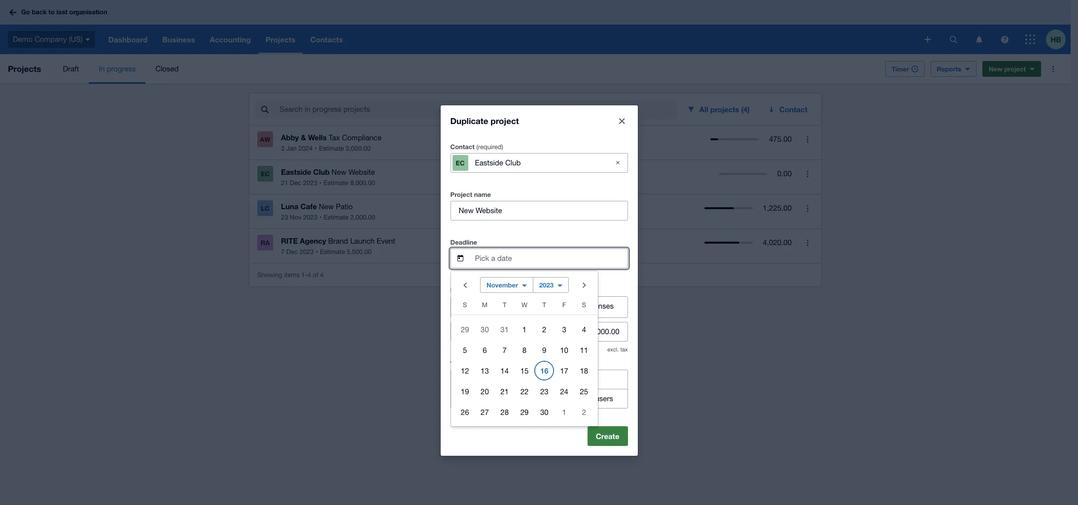 Task type: locate. For each thing, give the bounding box(es) containing it.
0 vertical spatial projects
[[8, 64, 41, 74]]

duplicate project dialog
[[440, 105, 638, 456]]

svg image
[[9, 9, 16, 16], [976, 36, 982, 43], [1001, 36, 1008, 43], [925, 36, 931, 42], [85, 38, 90, 41]]

group
[[451, 271, 598, 427], [450, 370, 628, 409]]

from
[[504, 302, 519, 310]]

contact inside popup button
[[779, 105, 808, 114]]

private: admin, standard, or assigned users
[[469, 395, 613, 403]]

nov
[[290, 214, 301, 221]]

group containing november
[[451, 271, 598, 427]]

abby & wells tax compliance 3 jan 2024 • estimate 3,000.00
[[281, 133, 382, 152]]

1 horizontal spatial s
[[582, 301, 586, 309]]

0 horizontal spatial to
[[48, 8, 55, 16]]

contact up 475.00
[[779, 105, 808, 114]]

wed nov 15 2023 cell
[[515, 361, 534, 381]]

svg image up the reports popup button
[[950, 36, 957, 43]]

dec
[[290, 179, 301, 187], [286, 248, 298, 256]]

fri nov 03 2023 cell
[[554, 320, 574, 339]]

estimate up calculate
[[450, 286, 477, 294]]

can
[[466, 360, 477, 368]]

tue nov 14 2023 cell
[[495, 361, 515, 381]]

eastside
[[281, 168, 311, 176]]

projects up assigned
[[570, 375, 597, 384]]

dec inside rite agency brand launch event 7 dec 2023 • estimate 5,500.00
[[286, 248, 298, 256]]

1 vertical spatial dec
[[286, 248, 298, 256]]

2023 inside luna cafe new patio 23 nov 2023 • estimate 2,000.00
[[303, 214, 317, 221]]

estimate down the tax
[[319, 145, 344, 152]]

deadline
[[450, 238, 477, 246]]

tue nov 07 2023 cell
[[495, 340, 515, 360]]

0 horizontal spatial t
[[503, 301, 507, 309]]

contact button
[[762, 100, 815, 119]]

sun nov 26 2023 cell
[[451, 403, 475, 422]]

fri nov 24 2023 cell
[[554, 382, 574, 402]]

• inside luna cafe new patio 23 nov 2023 • estimate 2,000.00
[[319, 214, 322, 221]]

row
[[451, 299, 598, 315], [451, 319, 598, 340], [451, 340, 598, 361], [451, 361, 598, 381], [451, 381, 598, 402], [451, 402, 598, 423]]

estimate inside luna cafe new patio 23 nov 2023 • estimate 2,000.00
[[324, 214, 349, 221]]

estimate down 'patio'
[[324, 214, 349, 221]]

estimate
[[319, 145, 344, 152], [324, 179, 348, 187], [324, 214, 349, 221], [320, 248, 345, 256], [450, 286, 477, 294]]

1 horizontal spatial to
[[562, 375, 568, 384]]

wed nov 08 2023 cell
[[515, 340, 534, 360]]

clear image
[[608, 153, 628, 173]]

sun nov 19 2023 cell
[[451, 382, 475, 402]]

dec right the 21
[[290, 179, 301, 187]]

e.g. 10,000.00 field
[[451, 323, 627, 341]]

0 horizontal spatial s
[[463, 301, 467, 309]]

lc
[[261, 205, 270, 212]]

1-
[[301, 271, 307, 279]]

last month image
[[455, 275, 475, 295]]

sat nov 25 2023 cell
[[574, 382, 598, 402]]

ec inside duplicate project dialog
[[456, 159, 465, 167]]

fri nov 10 2023 cell
[[554, 340, 574, 360]]

4 left of
[[307, 271, 311, 279]]

0 vertical spatial new
[[989, 65, 1003, 73]]

sun nov 05 2023 cell
[[451, 340, 475, 360]]

1 horizontal spatial ec
[[456, 159, 465, 167]]

& up 2024
[[301, 133, 306, 142]]

1 vertical spatial ec
[[261, 170, 270, 178]]

6 row from the top
[[451, 402, 598, 423]]

0 vertical spatial ec
[[456, 159, 465, 167]]

demo company (us)
[[13, 35, 83, 43]]

0 vertical spatial project
[[1004, 65, 1026, 73]]

navigation
[[101, 25, 918, 54]]

all projects (4)
[[699, 105, 750, 114]]

1 row from the top
[[451, 299, 598, 315]]

Deadline field
[[474, 249, 627, 268]]

with
[[521, 375, 534, 384]]

november
[[487, 281, 518, 289]]

svg image inside demo company (us) popup button
[[85, 38, 90, 41]]

go back to last organisation link
[[6, 4, 113, 21]]

in
[[99, 65, 105, 73]]

0 vertical spatial dec
[[290, 179, 301, 187]]

2 4 from the left
[[320, 271, 324, 279]]

new inside popup button
[[989, 65, 1003, 73]]

0 vertical spatial contact
[[779, 105, 808, 114]]

2023 down club on the left top of page
[[303, 179, 317, 187]]

event
[[377, 237, 395, 246]]

7
[[281, 248, 285, 256]]

4 row from the top
[[451, 361, 598, 381]]

1 horizontal spatial contact
[[779, 105, 808, 114]]

0 horizontal spatial ec
[[261, 170, 270, 178]]

2 vertical spatial project
[[507, 360, 529, 368]]

jan
[[286, 145, 297, 152]]

estimate down brand
[[320, 248, 345, 256]]

21
[[281, 179, 288, 187]]

grid containing s
[[451, 299, 598, 423]]

go back to last organisation
[[21, 8, 107, 16]]

&
[[301, 133, 306, 142], [541, 302, 545, 310]]

1 horizontal spatial 4
[[320, 271, 324, 279]]

& inside abby & wells tax compliance 3 jan 2024 • estimate 3,000.00
[[301, 133, 306, 142]]

projects inside group
[[570, 375, 597, 384]]

contact
[[779, 105, 808, 114], [450, 143, 475, 151]]

2023 up calculate from tasks & estimated expenses
[[539, 281, 554, 289]]

next month image
[[574, 275, 594, 295]]

new right club on the left top of page
[[332, 168, 347, 176]]

tue nov 21 2023 cell
[[495, 382, 515, 402]]

0 vertical spatial to
[[48, 8, 55, 16]]

1 vertical spatial project
[[491, 116, 519, 126]]

new right cafe
[[319, 203, 334, 211]]

svg image inside go back to last organisation link
[[9, 9, 16, 16]]

organisation
[[69, 8, 107, 16]]

project for duplicate project
[[491, 116, 519, 126]]

to left last
[[48, 8, 55, 16]]

of
[[313, 271, 318, 279]]

tue nov 28 2023 cell
[[495, 403, 515, 422]]

5,500.00
[[347, 248, 372, 256]]

8,000.00
[[350, 179, 375, 187]]

• down agency
[[316, 248, 318, 256]]

1 horizontal spatial t
[[543, 301, 546, 309]]

new
[[989, 65, 1003, 73], [332, 168, 347, 176], [319, 203, 334, 211]]

svg image left "hb"
[[1025, 35, 1035, 44]]

Find or create a contact field
[[474, 154, 604, 172]]

mon nov 13 2023 cell
[[475, 361, 495, 381]]

thu nov 23 2023 cell
[[534, 382, 554, 402]]

launch
[[350, 237, 375, 246]]

to
[[48, 8, 55, 16], [562, 375, 568, 384]]

project for new project
[[1004, 65, 1026, 73]]

to right access
[[562, 375, 568, 384]]

hb button
[[1046, 25, 1071, 54]]

0 horizontal spatial &
[[301, 133, 306, 142]]

wed nov 29 2023 cell
[[515, 403, 534, 422]]

thu nov 09 2023 cell
[[534, 340, 554, 360]]

1 horizontal spatial &
[[541, 302, 545, 310]]

•
[[315, 145, 317, 152], [319, 179, 322, 187], [319, 214, 322, 221], [316, 248, 318, 256]]

475.00
[[769, 135, 792, 143]]

2,000.00
[[350, 214, 375, 221]]

Search in progress projects search field
[[279, 100, 677, 119]]

• right 2024
[[315, 145, 317, 152]]

projects down "demo"
[[8, 64, 41, 74]]

reports
[[937, 65, 961, 73]]

progress
[[107, 65, 136, 73]]

s right f
[[582, 301, 586, 309]]

rite agency brand launch event 7 dec 2023 • estimate 5,500.00
[[281, 237, 395, 256]]

contact for contact
[[779, 105, 808, 114]]

patio
[[336, 203, 353, 211]]

ec
[[456, 159, 465, 167], [261, 170, 270, 178]]

• up agency
[[319, 214, 322, 221]]

5 row from the top
[[451, 381, 598, 402]]

timer
[[892, 65, 909, 73]]

1 vertical spatial new
[[332, 168, 347, 176]]

closed link
[[146, 54, 189, 84]]

1 vertical spatial to
[[562, 375, 568, 384]]

1 vertical spatial contact
[[450, 143, 475, 151]]

contact for contact (required)
[[450, 143, 475, 151]]

contact inside duplicate project dialog
[[450, 143, 475, 151]]

company
[[35, 35, 67, 43]]

ec left the eastside on the top
[[261, 170, 270, 178]]

1 vertical spatial projects
[[570, 375, 597, 384]]

in progress link
[[89, 54, 146, 84]]

duplicate project
[[450, 116, 519, 126]]

0 vertical spatial &
[[301, 133, 306, 142]]

project name
[[450, 191, 491, 198]]

row group
[[451, 319, 598, 423]]

name
[[474, 191, 491, 198]]

1 vertical spatial &
[[541, 302, 545, 310]]

brand
[[328, 237, 348, 246]]

m
[[482, 301, 488, 309]]

& right tasks
[[541, 302, 545, 310]]

grid
[[451, 299, 598, 423]]

contact down "duplicate"
[[450, 143, 475, 151]]

t right tasks
[[543, 301, 546, 309]]

dec inside the eastside club new website 21 dec 2023 • estimate 8,000.00
[[290, 179, 301, 187]]

calculate
[[471, 302, 502, 310]]

new right the reports popup button
[[989, 65, 1003, 73]]

hb banner
[[0, 0, 1071, 54]]

back
[[32, 8, 47, 16]]

ec down contact (required)
[[456, 159, 465, 167]]

sat nov 11 2023 cell
[[574, 340, 598, 360]]

2023 down agency
[[300, 248, 314, 256]]

0 horizontal spatial 4
[[307, 271, 311, 279]]

2024
[[298, 145, 313, 152]]

users
[[595, 395, 613, 403]]

svg image
[[1025, 35, 1035, 44], [950, 36, 957, 43]]

23
[[281, 214, 288, 221]]

4 right of
[[320, 271, 324, 279]]

1 s from the left
[[463, 301, 467, 309]]

new inside the eastside club new website 21 dec 2023 • estimate 8,000.00
[[332, 168, 347, 176]]

0 horizontal spatial projects
[[8, 64, 41, 74]]

t right calculate
[[503, 301, 507, 309]]

new project
[[989, 65, 1026, 73]]

• down club on the left top of page
[[319, 179, 322, 187]]

wed nov 22 2023 cell
[[515, 382, 534, 402]]

w
[[522, 301, 528, 309]]

excl. tax
[[608, 347, 628, 353]]

group containing public: anyone with access to projects
[[450, 370, 628, 409]]

estimate down club on the left top of page
[[324, 179, 348, 187]]

new inside luna cafe new patio 23 nov 2023 • estimate 2,000.00
[[319, 203, 334, 211]]

mon nov 27 2023 cell
[[475, 403, 495, 422]]

0.00
[[777, 170, 792, 178]]

project inside popup button
[[1004, 65, 1026, 73]]

access
[[536, 375, 560, 384]]

3,000.00
[[346, 145, 371, 152]]

group inside duplicate project dialog
[[450, 370, 628, 409]]

project
[[1004, 65, 1026, 73], [491, 116, 519, 126], [507, 360, 529, 368]]

t
[[503, 301, 507, 309], [543, 301, 546, 309]]

• inside abby & wells tax compliance 3 jan 2024 • estimate 3,000.00
[[315, 145, 317, 152]]

website
[[349, 168, 375, 176]]

who can view this project
[[450, 360, 529, 368]]

2 vertical spatial new
[[319, 203, 334, 211]]

2023 inside the eastside club new website 21 dec 2023 • estimate 8,000.00
[[303, 179, 317, 187]]

2023 down cafe
[[303, 214, 317, 221]]

estimate inside the eastside club new website 21 dec 2023 • estimate 8,000.00
[[324, 179, 348, 187]]

thu nov 16 2023 cell
[[534, 361, 554, 381]]

cafe
[[300, 202, 317, 211]]

reports button
[[931, 61, 977, 77]]

s left m
[[463, 301, 467, 309]]

estimate inside rite agency brand launch event 7 dec 2023 • estimate 5,500.00
[[320, 248, 345, 256]]

0 horizontal spatial contact
[[450, 143, 475, 151]]

dec right 7
[[286, 248, 298, 256]]

showing
[[257, 271, 282, 279]]

1 horizontal spatial projects
[[570, 375, 597, 384]]

thu nov 30 2023 cell
[[534, 403, 554, 422]]

view
[[479, 360, 493, 368]]



Task type: vqa. For each thing, say whether or not it's contained in the screenshot.


Task type: describe. For each thing, give the bounding box(es) containing it.
sat nov 18 2023 cell
[[574, 361, 598, 381]]

fri nov 17 2023 cell
[[554, 361, 574, 381]]

close button
[[612, 111, 632, 131]]

this
[[495, 360, 506, 368]]

draft
[[63, 65, 79, 73]]

rite
[[281, 237, 298, 246]]

projects
[[710, 105, 739, 114]]

calculate from tasks & estimated expenses
[[471, 302, 614, 310]]

items
[[284, 271, 300, 279]]

abby
[[281, 133, 299, 142]]

(4)
[[741, 105, 750, 114]]

admin,
[[496, 395, 519, 403]]

2 s from the left
[[582, 301, 586, 309]]

demo
[[13, 35, 33, 43]]

closed
[[155, 65, 179, 73]]

new for luna cafe
[[319, 203, 334, 211]]

private:
[[469, 395, 494, 403]]

new project button
[[982, 61, 1041, 77]]

to inside go back to last organisation link
[[48, 8, 55, 16]]

sat nov 04 2023 cell
[[574, 320, 598, 339]]

showing items 1-4 of 4
[[257, 271, 324, 279]]

close image
[[619, 118, 625, 124]]

navigation inside "hb" banner
[[101, 25, 918, 54]]

who
[[450, 360, 464, 368]]

f
[[562, 301, 566, 309]]

excl.
[[608, 347, 619, 353]]

2 row from the top
[[451, 319, 598, 340]]

2023 inside rite agency brand launch event 7 dec 2023 • estimate 5,500.00
[[300, 248, 314, 256]]

all
[[699, 105, 708, 114]]

mon nov 06 2023 cell
[[475, 340, 495, 360]]

2023 inside group
[[539, 281, 554, 289]]

ra
[[261, 239, 270, 247]]

demo company (us) button
[[0, 25, 101, 54]]

timer button
[[885, 61, 925, 77]]

mon nov 20 2023 cell
[[475, 382, 495, 402]]

4,020.00
[[763, 239, 792, 247]]

in progress
[[99, 65, 136, 73]]

tasks
[[521, 302, 539, 310]]

tax
[[329, 134, 340, 142]]

to inside group
[[562, 375, 568, 384]]

last
[[56, 8, 67, 16]]

• inside the eastside club new website 21 dec 2023 • estimate 8,000.00
[[319, 179, 322, 187]]

• inside rite agency brand launch event 7 dec 2023 • estimate 5,500.00
[[316, 248, 318, 256]]

& inside duplicate project dialog
[[541, 302, 545, 310]]

compliance
[[342, 134, 382, 142]]

1 4 from the left
[[307, 271, 311, 279]]

club
[[313, 168, 330, 176]]

estimate inside abby & wells tax compliance 3 jan 2024 • estimate 3,000.00
[[319, 145, 344, 152]]

Project name field
[[451, 201, 627, 220]]

expenses
[[582, 302, 614, 310]]

project
[[450, 191, 472, 198]]

public: anyone with access to projects
[[469, 375, 597, 384]]

agency
[[300, 237, 326, 246]]

2 t from the left
[[543, 301, 546, 309]]

or
[[555, 395, 561, 403]]

row containing s
[[451, 299, 598, 315]]

estimate inside duplicate project dialog
[[450, 286, 477, 294]]

luna
[[281, 202, 298, 211]]

thu nov 02 2023 cell
[[534, 320, 554, 339]]

eastside club new website 21 dec 2023 • estimate 8,000.00
[[281, 168, 375, 187]]

standard,
[[521, 395, 553, 403]]

hb
[[1051, 35, 1061, 44]]

contact (required)
[[450, 143, 503, 151]]

1 horizontal spatial svg image
[[1025, 35, 1035, 44]]

anyone
[[494, 375, 519, 384]]

aw
[[260, 136, 270, 143]]

duplicate
[[450, 116, 488, 126]]

assigned
[[563, 395, 593, 403]]

draft link
[[53, 54, 89, 84]]

tax
[[620, 347, 628, 353]]

3 row from the top
[[451, 340, 598, 361]]

wed nov 01 2023 cell
[[515, 320, 534, 339]]

luna cafe new patio 23 nov 2023 • estimate 2,000.00
[[281, 202, 375, 221]]

new for eastside club
[[332, 168, 347, 176]]

(required)
[[476, 143, 503, 151]]

wells
[[308, 133, 327, 142]]

go
[[21, 8, 30, 16]]

public:
[[469, 375, 492, 384]]

1 t from the left
[[503, 301, 507, 309]]

(us)
[[69, 35, 83, 43]]

all projects (4) button
[[681, 100, 758, 119]]

create button
[[588, 427, 628, 446]]

sun nov 12 2023 cell
[[451, 361, 475, 381]]

0 horizontal spatial svg image
[[950, 36, 957, 43]]

create
[[596, 432, 619, 441]]

3
[[281, 145, 285, 152]]



